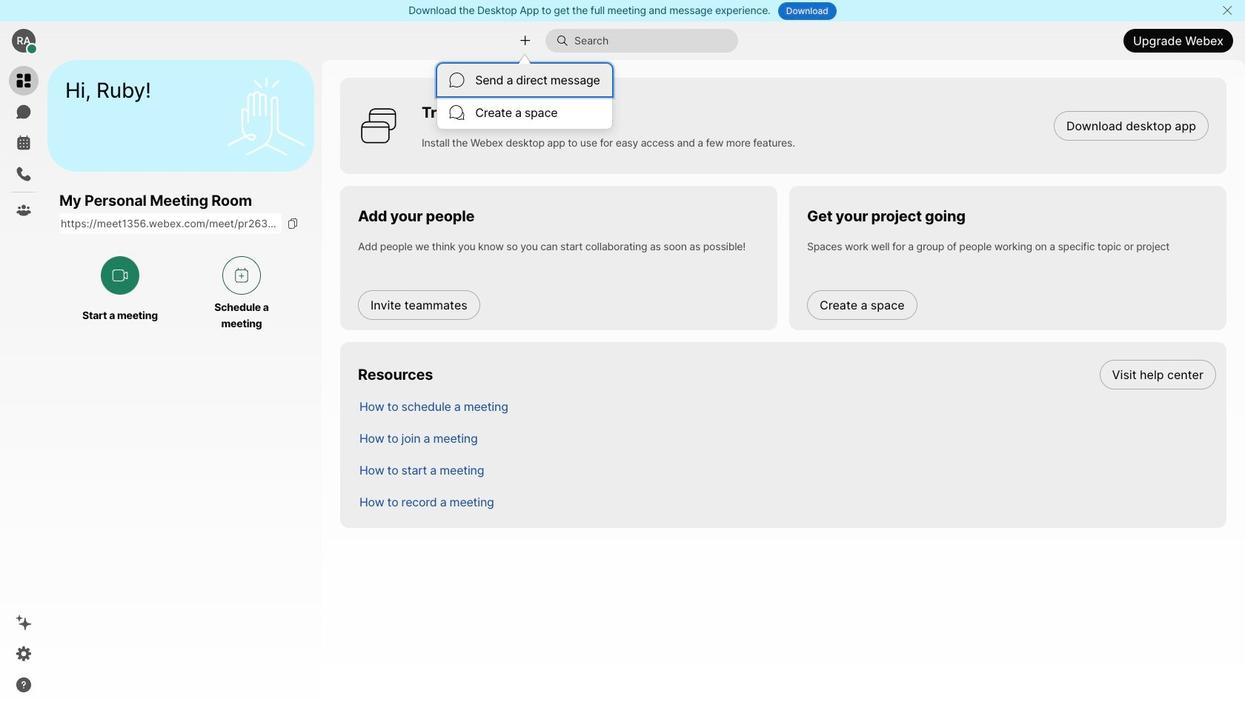 Task type: describe. For each thing, give the bounding box(es) containing it.
chat group_20 image
[[450, 105, 464, 120]]

two hands high fiving image
[[222, 72, 311, 161]]

cancel_16 image
[[1222, 4, 1234, 16]]

2 list item from the top
[[348, 391, 1227, 423]]



Task type: vqa. For each thing, say whether or not it's contained in the screenshot.
"Chat Group_20" 'icon'
yes



Task type: locate. For each thing, give the bounding box(es) containing it.
list item
[[348, 359, 1227, 391], [348, 391, 1227, 423], [348, 423, 1227, 454], [348, 454, 1227, 486], [348, 486, 1227, 518]]

webex tab list
[[9, 66, 39, 225]]

navigation
[[0, 60, 47, 714]]

3 list item from the top
[[348, 423, 1227, 454]]

5 list item from the top
[[348, 486, 1227, 518]]

None text field
[[59, 214, 282, 234]]

menu bar
[[438, 64, 612, 129]]

1 list item from the top
[[348, 359, 1227, 391]]

chat_20 image
[[450, 73, 464, 87]]

4 list item from the top
[[348, 454, 1227, 486]]



